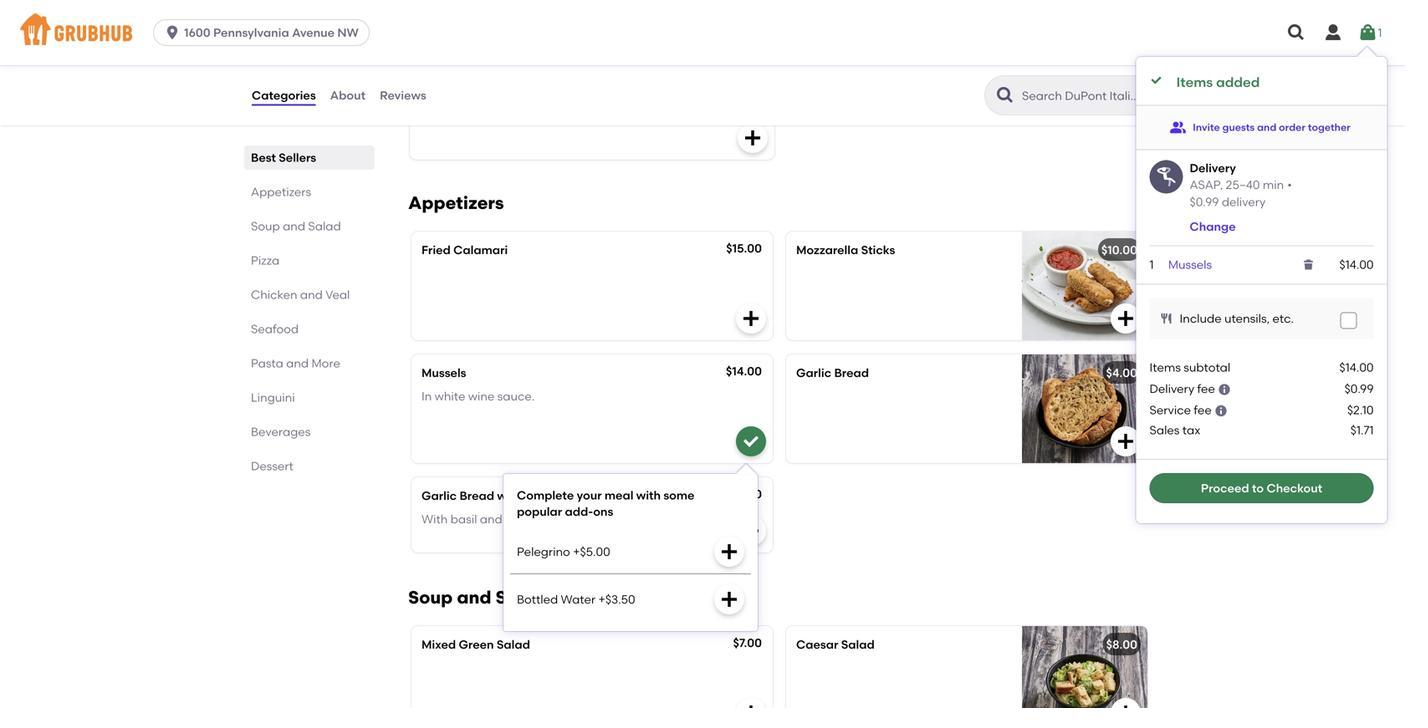 Task type: locate. For each thing, give the bounding box(es) containing it.
1 inside items added tooltip
[[1150, 258, 1154, 272]]

items subtotal
[[1150, 361, 1231, 375]]

1 horizontal spatial 1
[[1378, 25, 1382, 40]]

items up delivery fee
[[1150, 361, 1181, 375]]

1 vertical spatial items
[[1150, 361, 1181, 375]]

garlic for garlic bread with fresh mozzarella
[[422, 489, 457, 503]]

with
[[422, 512, 448, 527]]

pelegrino
[[517, 545, 570, 559]]

$0.99 down asap,
[[1190, 195, 1219, 209]]

sticks
[[861, 243, 895, 257]]

appetizers down best sellers
[[251, 185, 311, 199]]

some
[[664, 488, 695, 503]]

1 horizontal spatial $0.99
[[1345, 382, 1374, 396]]

$4.00
[[1106, 366, 1138, 380]]

caesar salad image
[[1022, 626, 1148, 709]]

0 vertical spatial delivery
[[1190, 161, 1236, 175]]

$10.00
[[1102, 243, 1138, 257], [726, 487, 762, 501]]

0 horizontal spatial 1
[[1150, 258, 1154, 272]]

items added
[[1177, 74, 1260, 90]]

mixed
[[422, 638, 456, 652]]

veal
[[325, 288, 350, 302]]

0 vertical spatial mussels
[[1168, 258, 1212, 272]]

1 horizontal spatial garlic
[[796, 366, 832, 380]]

fee down subtotal
[[1197, 382, 1215, 396]]

1 horizontal spatial $10.00
[[1102, 243, 1138, 257]]

mozzarella sticks
[[796, 243, 895, 257]]

dessert
[[251, 459, 293, 473]]

mussels up white
[[422, 366, 466, 380]]

green
[[459, 638, 494, 652]]

mussels down change button
[[1168, 258, 1212, 272]]

penne tomatoes, basil and vodka sauce
[[420, 99, 649, 113]]

1 vertical spatial soup and salad
[[408, 587, 547, 608]]

$14.00
[[1340, 258, 1374, 272], [1340, 361, 1374, 375], [726, 364, 762, 378]]

fee for service fee
[[1194, 403, 1212, 417]]

1 button
[[1358, 18, 1382, 48]]

with right 'meal'
[[636, 488, 661, 503]]

$0.99 inside delivery asap, 25–40 min • $0.99 delivery
[[1190, 195, 1219, 209]]

soup and salad
[[251, 219, 341, 233], [408, 587, 547, 608]]

bottled water + $3.50
[[517, 593, 635, 607]]

service
[[1150, 403, 1191, 417]]

$0.99 up $2.10
[[1345, 382, 1374, 396]]

bread
[[834, 366, 869, 380], [460, 489, 494, 503]]

1 horizontal spatial +
[[598, 593, 605, 607]]

with inside the complete your meal with some popular add-ons
[[636, 488, 661, 503]]

items
[[1177, 74, 1213, 90], [1150, 361, 1181, 375]]

0 horizontal spatial soup
[[251, 219, 280, 233]]

0 vertical spatial $0.99
[[1190, 195, 1219, 209]]

0 horizontal spatial bread
[[460, 489, 494, 503]]

and inside penne tomatoes, basil and vodka sauce button
[[551, 99, 574, 113]]

mussels link
[[1168, 258, 1212, 272]]

1 vertical spatial mussels
[[422, 366, 466, 380]]

bread for garlic bread
[[834, 366, 869, 380]]

svg image inside 1600 pennsylvania avenue nw button
[[164, 24, 181, 41]]

1 vertical spatial bread
[[460, 489, 494, 503]]

best
[[251, 151, 276, 165]]

fee up tax
[[1194, 403, 1212, 417]]

nw
[[337, 26, 359, 40]]

soup up mixed
[[408, 587, 453, 608]]

0 vertical spatial garlic
[[796, 366, 832, 380]]

0 vertical spatial bread
[[834, 366, 869, 380]]

1 horizontal spatial mozzarella
[[796, 243, 858, 257]]

mussels
[[1168, 258, 1212, 272], [422, 366, 466, 380]]

delivery icon image
[[1150, 160, 1183, 194]]

+ right pelegrino
[[573, 545, 580, 559]]

delivery up service
[[1150, 382, 1195, 396]]

0 vertical spatial mozzarella
[[796, 243, 858, 257]]

pelegrino + $5.00
[[517, 545, 610, 559]]

sales
[[1150, 423, 1180, 438]]

delivery up asap,
[[1190, 161, 1236, 175]]

tooltip
[[504, 464, 758, 632]]

asap,
[[1190, 178, 1223, 192]]

1 vertical spatial $10.00
[[726, 487, 762, 501]]

and inside invite guests and order together button
[[1257, 121, 1277, 133]]

garlic
[[796, 366, 832, 380], [422, 489, 457, 503]]

guests
[[1223, 121, 1255, 133]]

1600 pennsylvania avenue nw button
[[153, 19, 376, 46]]

search icon image
[[995, 85, 1016, 105]]

1 vertical spatial fee
[[1194, 403, 1212, 417]]

your
[[577, 488, 602, 503]]

avenue
[[292, 26, 335, 40]]

items left added
[[1177, 74, 1213, 90]]

change button
[[1190, 218, 1236, 235]]

meal
[[605, 488, 634, 503]]

1 horizontal spatial mussels
[[1168, 258, 1212, 272]]

1 horizontal spatial with
[[636, 488, 661, 503]]

delivery
[[1190, 161, 1236, 175], [1150, 382, 1195, 396]]

1 vertical spatial delivery
[[1150, 382, 1195, 396]]

subtotal
[[1184, 361, 1231, 375]]

delivery inside delivery asap, 25–40 min • $0.99 delivery
[[1190, 161, 1236, 175]]

1 horizontal spatial appetizers
[[408, 192, 504, 214]]

fee for delivery fee
[[1197, 382, 1215, 396]]

salad right the green
[[497, 638, 530, 652]]

basil
[[521, 99, 548, 113]]

1 horizontal spatial bread
[[834, 366, 869, 380]]

delivery for fee
[[1150, 382, 1195, 396]]

soup up pizza
[[251, 219, 280, 233]]

svg image
[[1287, 23, 1307, 43], [1358, 23, 1378, 43], [1116, 37, 1136, 57], [1150, 74, 1163, 87], [743, 128, 763, 148], [741, 309, 761, 329], [1215, 404, 1228, 418], [719, 590, 739, 610], [741, 703, 761, 709]]

appetizers up fried calamari
[[408, 192, 504, 214]]

ons
[[593, 505, 613, 519]]

and
[[551, 99, 574, 113], [1257, 121, 1277, 133], [283, 219, 305, 233], [300, 288, 323, 302], [286, 356, 309, 371], [480, 512, 503, 527], [457, 587, 491, 608]]

soup and salad up the green
[[408, 587, 547, 608]]

+ right water
[[598, 593, 605, 607]]

appetizers
[[251, 185, 311, 199], [408, 192, 504, 214]]

25–40
[[1226, 178, 1260, 192]]

+
[[573, 545, 580, 559], [598, 593, 605, 607]]

0 horizontal spatial appetizers
[[251, 185, 311, 199]]

with up with basil and tomatoes.
[[497, 489, 522, 503]]

mixed green salad
[[422, 638, 530, 652]]

0 horizontal spatial mussels
[[422, 366, 466, 380]]

sellers
[[279, 151, 316, 165]]

0 horizontal spatial mozzarella
[[558, 489, 620, 503]]

checkout
[[1267, 481, 1323, 495]]

$3.50
[[605, 593, 635, 607]]

mozzarella up add-
[[558, 489, 620, 503]]

1 vertical spatial 1
[[1150, 258, 1154, 272]]

soup and salad up pizza
[[251, 219, 341, 233]]

vodka
[[576, 99, 612, 113]]

0 vertical spatial items
[[1177, 74, 1213, 90]]

svg image
[[1323, 23, 1343, 43], [164, 24, 181, 41], [1302, 258, 1316, 271], [1116, 309, 1136, 329], [1160, 312, 1173, 326], [1218, 383, 1232, 397], [741, 432, 761, 452], [1116, 432, 1136, 452], [741, 521, 761, 541], [719, 542, 739, 562], [1116, 703, 1136, 709]]

about
[[330, 88, 366, 102]]

items for items subtotal
[[1150, 361, 1181, 375]]

proceed to checkout button
[[1150, 473, 1374, 503]]

min
[[1263, 178, 1284, 192]]

with
[[636, 488, 661, 503], [497, 489, 522, 503]]

salad up 'veal'
[[308, 219, 341, 233]]

1600
[[184, 26, 210, 40]]

$7.00
[[733, 636, 762, 650]]

with basil and tomatoes.
[[422, 512, 563, 527]]

1 vertical spatial $0.99
[[1345, 382, 1374, 396]]

garlic bread with fresh mozzarella
[[422, 489, 620, 503]]

basil
[[451, 512, 477, 527]]

mozzarella left sticks
[[796, 243, 858, 257]]

0 horizontal spatial soup and salad
[[251, 219, 341, 233]]

caesar
[[796, 638, 838, 652]]

seafood
[[251, 322, 299, 336]]

fee
[[1197, 382, 1215, 396], [1194, 403, 1212, 417]]

add-
[[565, 505, 593, 519]]

added
[[1216, 74, 1260, 90]]

pasta
[[251, 356, 283, 371]]

include utensils, etc.
[[1180, 312, 1294, 326]]

fresh
[[524, 489, 555, 503]]

salad
[[308, 219, 341, 233], [496, 587, 547, 608], [497, 638, 530, 652], [841, 638, 875, 652]]

0 horizontal spatial garlic
[[422, 489, 457, 503]]

soup
[[251, 219, 280, 233], [408, 587, 453, 608]]

1 horizontal spatial soup
[[408, 587, 453, 608]]

0 vertical spatial fee
[[1197, 382, 1215, 396]]

0 vertical spatial 1
[[1378, 25, 1382, 40]]

1 vertical spatial garlic
[[422, 489, 457, 503]]

0 horizontal spatial +
[[573, 545, 580, 559]]

reviews button
[[379, 65, 427, 125]]

wine
[[468, 390, 495, 404]]

$0.99
[[1190, 195, 1219, 209], [1345, 382, 1374, 396]]

0 horizontal spatial $10.00
[[726, 487, 762, 501]]

0 vertical spatial +
[[573, 545, 580, 559]]

0 horizontal spatial $0.99
[[1190, 195, 1219, 209]]



Task type: describe. For each thing, give the bounding box(es) containing it.
invite guests and order together
[[1193, 121, 1351, 133]]

1 horizontal spatial soup and salad
[[408, 587, 547, 608]]

categories button
[[251, 65, 317, 125]]

garlic bread image
[[1022, 355, 1148, 463]]

etc.
[[1273, 312, 1294, 326]]

reviews
[[380, 88, 426, 102]]

1 vertical spatial soup
[[408, 587, 453, 608]]

service fee
[[1150, 403, 1212, 417]]

$2.10
[[1347, 403, 1374, 417]]

0 vertical spatial soup and salad
[[251, 219, 341, 233]]

items added tooltip
[[1136, 47, 1387, 524]]

proceed to checkout
[[1201, 481, 1323, 495]]

chicken
[[251, 288, 297, 302]]

order
[[1279, 121, 1306, 133]]

1 vertical spatial mozzarella
[[558, 489, 620, 503]]

$15.00
[[726, 241, 762, 255]]

delivery for asap,
[[1190, 161, 1236, 175]]

sauce.
[[497, 390, 535, 404]]

proceed
[[1201, 481, 1249, 495]]

chicken and veal
[[251, 288, 350, 302]]

to
[[1252, 481, 1264, 495]]

pizza
[[251, 253, 280, 268]]

tomatoes.
[[505, 512, 563, 527]]

calamari
[[453, 243, 508, 257]]

sauce
[[615, 99, 649, 113]]

together
[[1308, 121, 1351, 133]]

main navigation navigation
[[0, 0, 1405, 65]]

water
[[561, 593, 596, 607]]

fried calamari
[[422, 243, 508, 257]]

garlic for garlic bread
[[796, 366, 832, 380]]

bread for garlic bread with fresh mozzarella
[[460, 489, 494, 503]]

$5.00
[[580, 545, 610, 559]]

salad right caesar
[[841, 638, 875, 652]]

complete
[[517, 488, 574, 503]]

1600 pennsylvania avenue nw
[[184, 26, 359, 40]]

people icon image
[[1170, 119, 1186, 136]]

pasta and more
[[251, 356, 340, 371]]

0 vertical spatial soup
[[251, 219, 280, 233]]

Search DuPont Italian Kitchen search field
[[1021, 88, 1149, 104]]

invite guests and order together button
[[1170, 113, 1351, 143]]

tomatoes,
[[458, 99, 518, 113]]

svg image inside tooltip
[[719, 590, 739, 610]]

svg image inside tooltip
[[719, 542, 739, 562]]

penne
[[420, 99, 456, 113]]

in
[[422, 390, 432, 404]]

sales tax
[[1150, 423, 1201, 438]]

complete your meal with some popular add-ons
[[517, 488, 695, 519]]

utensils,
[[1225, 312, 1270, 326]]

$1.71
[[1351, 423, 1374, 438]]

about button
[[329, 65, 366, 125]]

in white wine sauce.
[[422, 390, 535, 404]]

0 vertical spatial $10.00
[[1102, 243, 1138, 257]]

beverages
[[251, 425, 311, 439]]

change
[[1190, 220, 1236, 234]]

items for items added
[[1177, 74, 1213, 90]]

delivery asap, 25–40 min • $0.99 delivery
[[1190, 161, 1292, 209]]

caesar salad
[[796, 638, 875, 652]]

0 horizontal spatial with
[[497, 489, 522, 503]]

include
[[1180, 312, 1222, 326]]

white
[[435, 390, 465, 404]]

linguini
[[251, 391, 295, 405]]

penne tomatoes, basil and vodka sauce button
[[410, 84, 775, 160]]

mozzarella sticks image
[[1022, 232, 1148, 340]]

1 vertical spatial +
[[598, 593, 605, 607]]

best sellers
[[251, 151, 316, 165]]

$8.00
[[1106, 638, 1138, 652]]

popular
[[517, 505, 562, 519]]

delivery
[[1222, 195, 1266, 209]]

tooltip containing complete your meal with some popular add-ons
[[504, 464, 758, 632]]

svg image inside 1 button
[[1358, 23, 1378, 43]]

tax
[[1183, 423, 1201, 438]]

bottled
[[517, 593, 558, 607]]

garlic bread
[[796, 366, 869, 380]]

categories
[[252, 88, 316, 102]]

more
[[312, 356, 340, 371]]

fried
[[422, 243, 451, 257]]

mussels inside items added tooltip
[[1168, 258, 1212, 272]]

delivery fee
[[1150, 382, 1215, 396]]

•
[[1288, 178, 1292, 192]]

1 inside button
[[1378, 25, 1382, 40]]

salad down pelegrino
[[496, 587, 547, 608]]



Task type: vqa. For each thing, say whether or not it's contained in the screenshot.
1st 3.7 from the right
no



